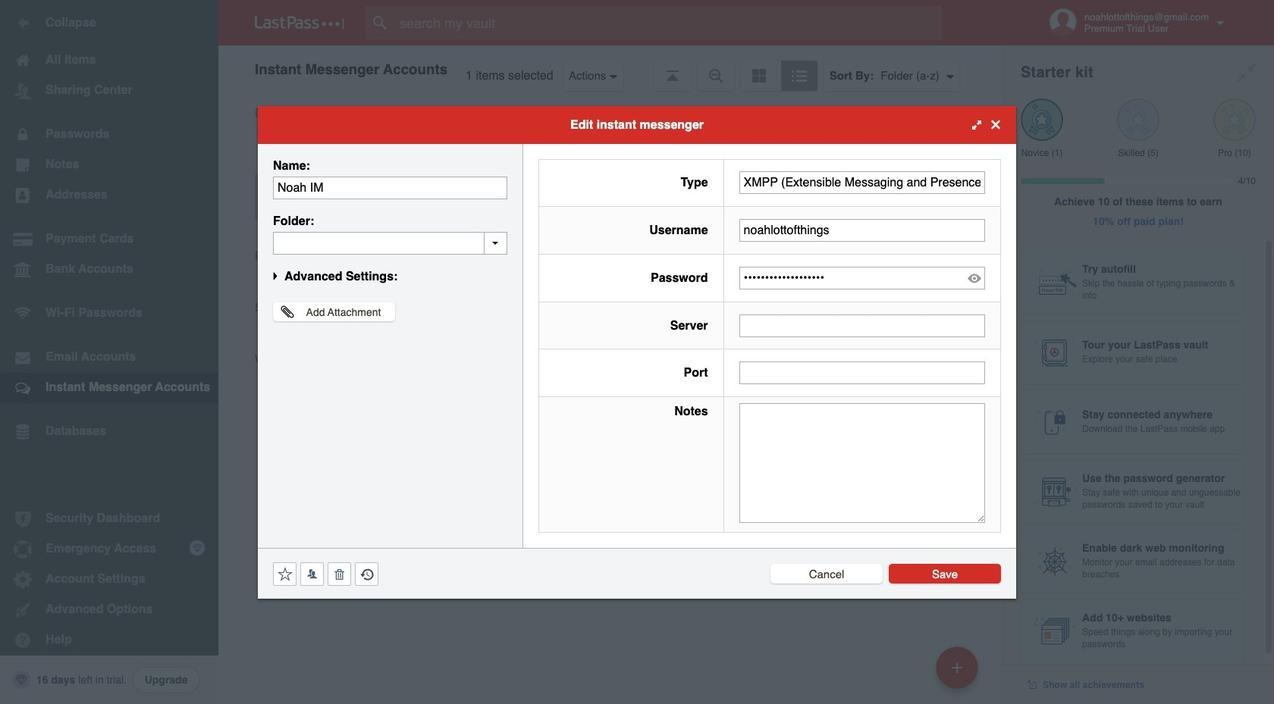 Task type: describe. For each thing, give the bounding box(es) containing it.
Search search field
[[366, 6, 972, 39]]

search my vault text field
[[366, 6, 972, 39]]

new item navigation
[[931, 643, 988, 705]]

lastpass image
[[255, 16, 344, 30]]

vault options navigation
[[219, 46, 1003, 91]]



Task type: locate. For each thing, give the bounding box(es) containing it.
dialog
[[258, 106, 1017, 599]]

None text field
[[273, 176, 508, 199], [273, 232, 508, 255], [273, 176, 508, 199], [273, 232, 508, 255]]

None text field
[[739, 172, 986, 195], [739, 219, 986, 242], [739, 314, 986, 337], [739, 362, 986, 385], [739, 404, 986, 523], [739, 172, 986, 195], [739, 219, 986, 242], [739, 314, 986, 337], [739, 362, 986, 385], [739, 404, 986, 523]]

new item image
[[952, 663, 963, 673]]

None password field
[[739, 267, 986, 290]]

main navigation navigation
[[0, 0, 219, 705]]



